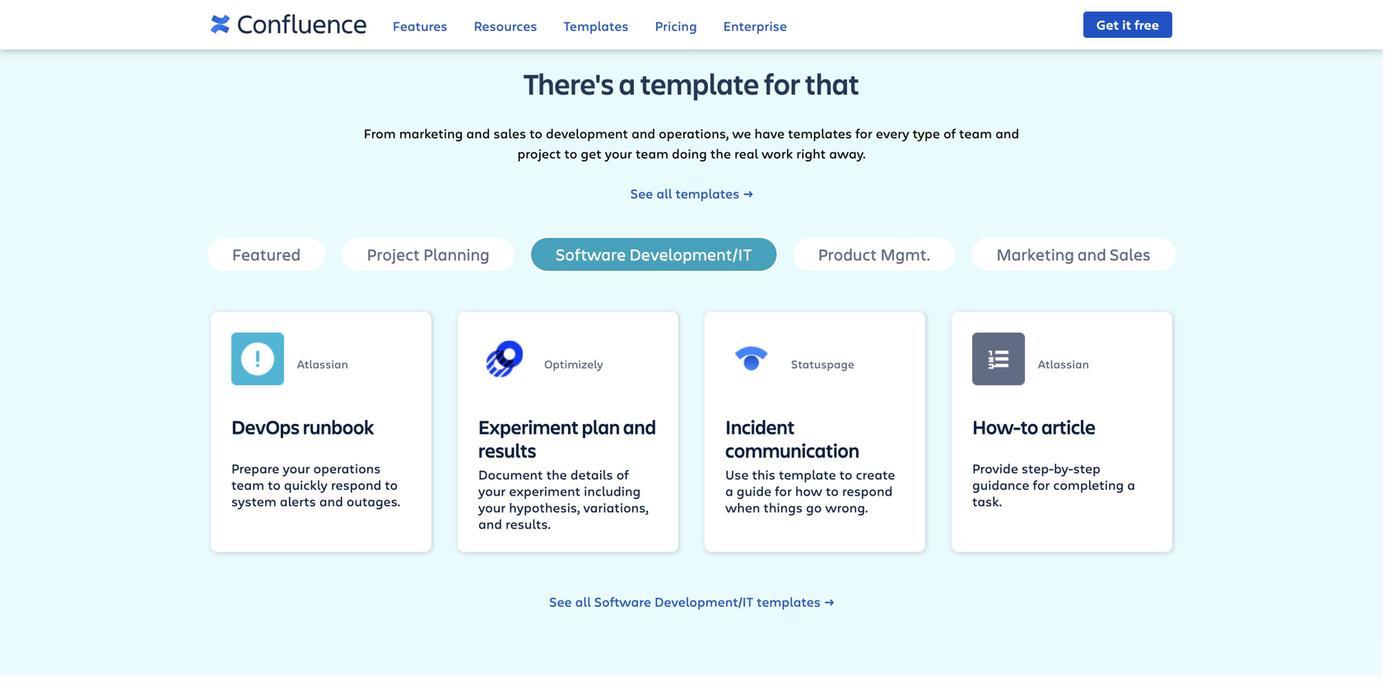 Task type: describe. For each thing, give the bounding box(es) containing it.
for inside provide step-by-step guidance for completing a task.
[[1033, 476, 1050, 494]]

marketing and sales button
[[970, 236, 1177, 272]]

template inside the incident communication use this template to create a guide for how to respond when things go wrong.
[[779, 466, 836, 483]]

sales
[[494, 124, 526, 142]]

software development/it button
[[530, 236, 779, 272]]

statuspage
[[791, 356, 855, 372]]

that
[[805, 64, 860, 103]]

task.
[[973, 492, 1002, 510]]

provide
[[973, 459, 1018, 477]]

respond inside the incident communication use this template to create a guide for how to respond when things go wrong.
[[842, 482, 893, 500]]

have
[[755, 124, 785, 142]]

for inside the incident communication use this template to create a guide for how to respond when things go wrong.
[[775, 482, 792, 500]]

respond inside prepare your operations team to quickly respond to system alerts and outages.
[[331, 476, 382, 494]]

work
[[762, 144, 793, 162]]

including
[[584, 482, 641, 500]]

when
[[725, 499, 760, 516]]

project
[[367, 243, 420, 265]]

your inside prepare your operations team to quickly respond to system alerts and outages.
[[283, 459, 310, 477]]

communication
[[725, 437, 860, 463]]

all for templates
[[657, 184, 672, 202]]

incident
[[725, 414, 795, 440]]

of inside from marketing and sales to development and operations, we have templates for every type of team and project to get your team doing the real work right away.
[[944, 124, 956, 142]]

resources link
[[474, 6, 537, 48]]

doing
[[672, 144, 707, 162]]

real
[[735, 144, 758, 162]]

results
[[478, 437, 536, 463]]

how-to article image
[[973, 333, 1025, 385]]

project planning button
[[341, 236, 516, 272]]

mgmt.
[[881, 243, 931, 265]]

planning
[[423, 243, 490, 265]]

get
[[581, 144, 602, 162]]

project planning
[[367, 243, 490, 265]]

from marketing and sales to development and operations, we have templates for every type of team and project to get your team doing the real work right away.
[[364, 124, 1019, 162]]

see all software development/it templates
[[549, 593, 821, 611]]

runbook
[[303, 414, 374, 440]]

of inside experiment plan and results document the details of your experiment including your hypothesis, variations, and results.
[[617, 466, 629, 483]]

wrong.
[[825, 499, 868, 516]]

step-
[[1022, 459, 1054, 477]]

to right operations at the bottom left of page
[[385, 476, 398, 494]]

enterprise
[[724, 17, 787, 35]]

atlassian for to
[[1038, 356, 1089, 372]]

to up project
[[530, 124, 543, 142]]

see all templates link
[[631, 183, 753, 203]]

product
[[818, 243, 877, 265]]

pricing
[[655, 17, 697, 35]]

product mgmt. button
[[792, 236, 957, 272]]

prepare
[[231, 459, 279, 477]]

use
[[725, 466, 749, 483]]

the inside experiment plan and results document the details of your experiment including your hypothesis, variations, and results.
[[546, 466, 567, 483]]

away.
[[829, 144, 866, 162]]

see all templates
[[631, 184, 740, 202]]

1 vertical spatial team
[[636, 144, 669, 162]]

0 horizontal spatial a
[[619, 64, 636, 103]]

how-to article
[[973, 414, 1096, 440]]

optimizely
[[544, 356, 603, 372]]

features link
[[393, 6, 448, 48]]

all for software
[[575, 593, 591, 611]]

templates link
[[564, 6, 629, 48]]

0 vertical spatial template
[[640, 64, 759, 103]]

completing
[[1053, 476, 1124, 494]]

2 vertical spatial templates
[[757, 593, 821, 611]]

there's a template for that
[[524, 64, 860, 103]]

operations
[[313, 459, 381, 477]]

by-
[[1054, 459, 1073, 477]]

experiment
[[509, 482, 581, 500]]

this
[[752, 466, 776, 483]]

step
[[1073, 459, 1101, 477]]

we
[[732, 124, 751, 142]]

right
[[797, 144, 826, 162]]

development/it inside 'button'
[[630, 243, 752, 265]]

create
[[856, 466, 895, 483]]

prepare your operations team to quickly respond to system alerts and outages.
[[231, 459, 400, 510]]

article
[[1042, 414, 1096, 440]]

type
[[913, 124, 940, 142]]

guidance
[[973, 476, 1030, 494]]

for left that
[[764, 64, 800, 103]]

confluence logo image
[[211, 5, 366, 44]]

marketing and sales
[[997, 243, 1151, 265]]

from
[[364, 124, 396, 142]]

devops
[[231, 414, 300, 440]]

resources
[[474, 17, 537, 35]]

details
[[570, 466, 613, 483]]

see for see all templates
[[631, 184, 653, 202]]



Task type: locate. For each thing, give the bounding box(es) containing it.
marketing
[[997, 243, 1075, 265]]

templates
[[788, 124, 852, 142], [676, 184, 740, 202], [757, 593, 821, 611]]

team inside prepare your operations team to quickly respond to system alerts and outages.
[[231, 476, 264, 494]]

all inside see all templates link
[[657, 184, 672, 202]]

for inside from marketing and sales to development and operations, we have templates for every type of team and project to get your team doing the real work right away.
[[856, 124, 873, 142]]

quickly
[[284, 476, 328, 494]]

1 vertical spatial the
[[546, 466, 567, 483]]

how
[[795, 482, 823, 500]]

1 horizontal spatial team
[[636, 144, 669, 162]]

see inside see all templates link
[[631, 184, 653, 202]]

pricing link
[[655, 6, 697, 48]]

for left how
[[775, 482, 792, 500]]

0 vertical spatial all
[[657, 184, 672, 202]]

your inside from marketing and sales to development and operations, we have templates for every type of team and project to get your team doing the real work right away.
[[605, 144, 632, 162]]

how-
[[973, 414, 1021, 440]]

1 vertical spatial software
[[594, 593, 651, 611]]

see for see all software development/it templates
[[549, 593, 572, 611]]

0 horizontal spatial all
[[575, 593, 591, 611]]

outages.
[[347, 492, 400, 510]]

for left "by-"
[[1033, 476, 1050, 494]]

software inside see all software development/it templates link
[[594, 593, 651, 611]]

incident communication use this template to create a guide for how to respond when things go wrong.
[[725, 414, 895, 516]]

to left quickly on the bottom
[[268, 476, 281, 494]]

1 vertical spatial template
[[779, 466, 836, 483]]

your right get
[[605, 144, 632, 162]]

every
[[876, 124, 909, 142]]

get it free link
[[1084, 12, 1173, 38]]

devops runbook image
[[231, 333, 284, 385]]

0 vertical spatial team
[[959, 124, 992, 142]]

team left doing
[[636, 144, 669, 162]]

guide
[[737, 482, 772, 500]]

0 vertical spatial see
[[631, 184, 653, 202]]

enterprise link
[[724, 6, 787, 48]]

get
[[1097, 16, 1119, 33]]

1 horizontal spatial respond
[[842, 482, 893, 500]]

plan
[[582, 414, 620, 440]]

1 horizontal spatial template
[[779, 466, 836, 483]]

sales
[[1110, 243, 1151, 265]]

document
[[478, 466, 543, 483]]

0 vertical spatial the
[[711, 144, 731, 162]]

a inside provide step-by-step guidance for completing a task.
[[1127, 476, 1136, 494]]

the left details at the left bottom
[[546, 466, 567, 483]]

results.
[[506, 515, 551, 533]]

2 horizontal spatial a
[[1127, 476, 1136, 494]]

to right how
[[826, 482, 839, 500]]

product mgmt.
[[818, 243, 931, 265]]

see inside see all software development/it templates link
[[549, 593, 572, 611]]

software development/it
[[556, 243, 752, 265]]

project
[[518, 144, 561, 162]]

1 horizontal spatial see
[[631, 184, 653, 202]]

the left real
[[711, 144, 731, 162]]

1 horizontal spatial of
[[944, 124, 956, 142]]

the
[[711, 144, 731, 162], [546, 466, 567, 483]]

0 vertical spatial templates
[[788, 124, 852, 142]]

1 vertical spatial see
[[549, 593, 572, 611]]

1 horizontal spatial a
[[725, 482, 733, 500]]

your up alerts at the bottom of page
[[283, 459, 310, 477]]

a right the there's
[[619, 64, 636, 103]]

0 vertical spatial of
[[944, 124, 956, 142]]

things
[[764, 499, 803, 516]]

templates inside from marketing and sales to development and operations, we have templates for every type of team and project to get your team doing the real work right away.
[[788, 124, 852, 142]]

the inside from marketing and sales to development and operations, we have templates for every type of team and project to get your team doing the real work right away.
[[711, 144, 731, 162]]

0 horizontal spatial team
[[231, 476, 264, 494]]

and inside button
[[1078, 243, 1107, 265]]

marketing
[[399, 124, 463, 142]]

1 atlassian from the left
[[297, 356, 348, 372]]

all
[[657, 184, 672, 202], [575, 593, 591, 611]]

1 horizontal spatial all
[[657, 184, 672, 202]]

for up away.
[[856, 124, 873, 142]]

there's
[[524, 64, 614, 103]]

1 vertical spatial of
[[617, 466, 629, 483]]

operations,
[[659, 124, 729, 142]]

a right 'completing'
[[1127, 476, 1136, 494]]

your
[[605, 144, 632, 162], [283, 459, 310, 477], [478, 482, 506, 500], [478, 499, 506, 516]]

development
[[546, 124, 628, 142]]

0 horizontal spatial template
[[640, 64, 759, 103]]

of right type
[[944, 124, 956, 142]]

respond right quickly on the bottom
[[331, 476, 382, 494]]

atlassian up article
[[1038, 356, 1089, 372]]

free
[[1135, 16, 1159, 33]]

software inside "software development/it" 'button'
[[556, 243, 626, 265]]

1 vertical spatial templates
[[676, 184, 740, 202]]

go
[[806, 499, 822, 516]]

it
[[1122, 16, 1132, 33]]

variations,
[[583, 499, 649, 516]]

2 vertical spatial team
[[231, 476, 264, 494]]

respond right go
[[842, 482, 893, 500]]

atlassian up the runbook
[[297, 356, 348, 372]]

alerts
[[280, 492, 316, 510]]

to left article
[[1021, 414, 1039, 440]]

1 vertical spatial development/it
[[655, 593, 753, 611]]

get it free
[[1097, 16, 1159, 33]]

incident communication image
[[725, 333, 778, 385]]

template
[[640, 64, 759, 103], [779, 466, 836, 483]]

0 horizontal spatial the
[[546, 466, 567, 483]]

atlassian for runbook
[[297, 356, 348, 372]]

0 vertical spatial development/it
[[630, 243, 752, 265]]

templates
[[564, 17, 629, 35]]

a for communication
[[725, 482, 733, 500]]

a for step-
[[1127, 476, 1136, 494]]

system
[[231, 492, 277, 510]]

development/it
[[630, 243, 752, 265], [655, 593, 753, 611]]

featured button
[[206, 236, 327, 272]]

provide step-by-step guidance for completing a task.
[[973, 459, 1136, 510]]

template down communication
[[779, 466, 836, 483]]

0 horizontal spatial see
[[549, 593, 572, 611]]

your down 'results'
[[478, 482, 506, 500]]

a inside the incident communication use this template to create a guide for how to respond when things go wrong.
[[725, 482, 733, 500]]

featured
[[232, 243, 301, 265]]

all inside see all software development/it templates link
[[575, 593, 591, 611]]

team left alerts at the bottom of page
[[231, 476, 264, 494]]

a left guide
[[725, 482, 733, 500]]

2 horizontal spatial team
[[959, 124, 992, 142]]

of right details at the left bottom
[[617, 466, 629, 483]]

1 horizontal spatial atlassian
[[1038, 356, 1089, 372]]

to left create
[[840, 466, 853, 483]]

devops runbook
[[231, 414, 374, 440]]

experiment plan and results image
[[478, 333, 531, 385]]

experiment plan and results document the details of your experiment including your hypothesis, variations, and results.
[[478, 414, 656, 533]]

0 vertical spatial software
[[556, 243, 626, 265]]

software
[[556, 243, 626, 265], [594, 593, 651, 611]]

to left get
[[565, 144, 578, 162]]

a
[[619, 64, 636, 103], [1127, 476, 1136, 494], [725, 482, 733, 500]]

1 vertical spatial all
[[575, 593, 591, 611]]

2 atlassian from the left
[[1038, 356, 1089, 372]]

template up operations,
[[640, 64, 759, 103]]

for
[[764, 64, 800, 103], [856, 124, 873, 142], [1033, 476, 1050, 494], [775, 482, 792, 500]]

0 horizontal spatial of
[[617, 466, 629, 483]]

0 horizontal spatial respond
[[331, 476, 382, 494]]

hypothesis,
[[509, 499, 580, 516]]

team right type
[[959, 124, 992, 142]]

and
[[466, 124, 490, 142], [632, 124, 656, 142], [996, 124, 1019, 142], [1078, 243, 1107, 265], [623, 414, 656, 440], [319, 492, 343, 510], [478, 515, 502, 533]]

your down document
[[478, 499, 506, 516]]

and inside prepare your operations team to quickly respond to system alerts and outages.
[[319, 492, 343, 510]]

see
[[631, 184, 653, 202], [549, 593, 572, 611]]

see all software development/it templates link
[[549, 592, 834, 612]]

of
[[944, 124, 956, 142], [617, 466, 629, 483]]

0 horizontal spatial atlassian
[[297, 356, 348, 372]]

experiment
[[478, 414, 579, 440]]

1 horizontal spatial the
[[711, 144, 731, 162]]



Task type: vqa. For each thing, say whether or not it's contained in the screenshot.
second What from the top
no



